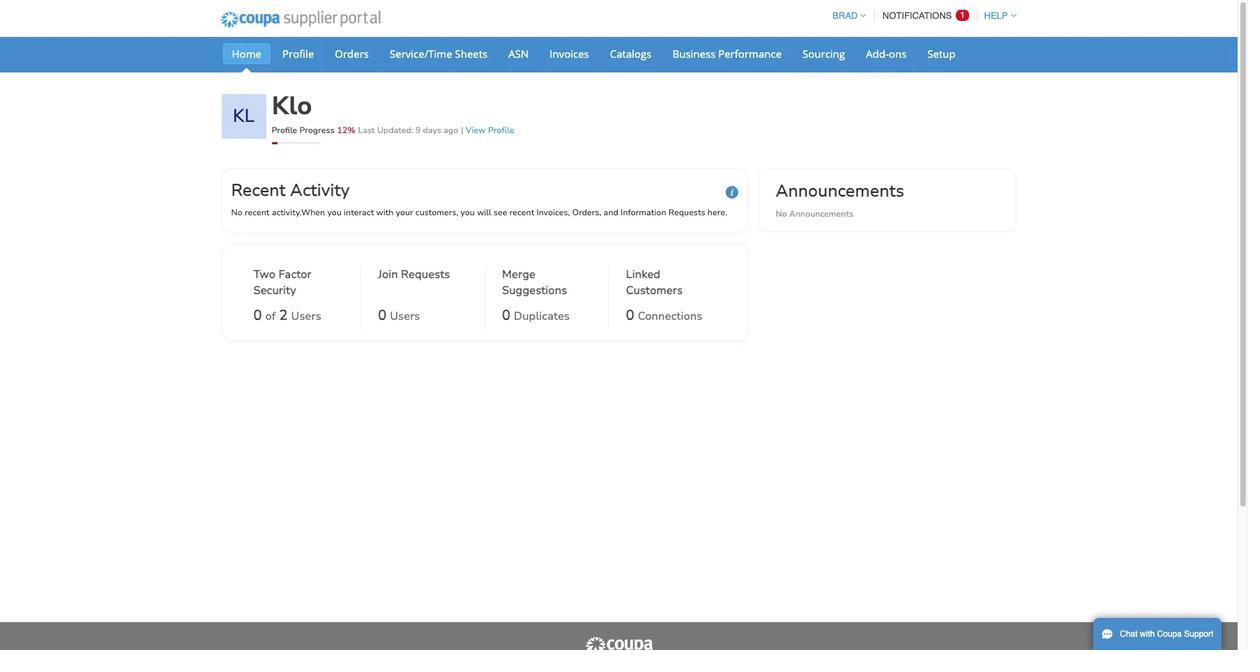 Task type: describe. For each thing, give the bounding box(es) containing it.
1
[[961, 10, 966, 20]]

of
[[265, 309, 276, 325]]

2
[[279, 306, 288, 325]]

suggestions
[[502, 283, 568, 299]]

kl
[[233, 104, 255, 128]]

customers,
[[416, 207, 459, 218]]

1 vertical spatial requests
[[401, 267, 450, 283]]

profile inside profile link
[[283, 47, 314, 61]]

linked customers link
[[626, 267, 716, 302]]

updated:
[[377, 125, 414, 136]]

linked customers
[[626, 267, 683, 299]]

orders
[[335, 47, 369, 61]]

notifications
[[883, 10, 953, 21]]

see
[[494, 207, 508, 218]]

connections
[[638, 309, 703, 325]]

activity
[[290, 179, 350, 202]]

merge suggestions
[[502, 267, 568, 299]]

chat with coupa support button
[[1094, 619, 1223, 651]]

add-
[[867, 47, 889, 61]]

progress
[[300, 125, 335, 136]]

0 of 2 users
[[254, 306, 322, 325]]

1 you from the left
[[328, 207, 342, 218]]

here.
[[708, 207, 728, 218]]

|
[[461, 125, 464, 136]]

klo profile progress 12% last updated: 9 days ago | view profile
[[272, 89, 515, 136]]

join
[[378, 267, 398, 283]]

additional information image
[[726, 186, 739, 199]]

chat with coupa support
[[1121, 630, 1214, 640]]

customers
[[626, 283, 683, 299]]

users inside 0 of 2 users
[[291, 309, 322, 325]]

days
[[423, 125, 442, 136]]

join requests link
[[378, 267, 450, 302]]

invoices
[[550, 47, 589, 61]]

1 horizontal spatial coupa supplier portal image
[[584, 637, 654, 651]]

when
[[301, 207, 325, 218]]

kl image
[[222, 94, 266, 139]]

activity.
[[272, 207, 301, 218]]

last
[[358, 125, 375, 136]]

service/time sheets
[[390, 47, 488, 61]]

orders,
[[573, 207, 602, 218]]

announcements no announcements
[[776, 180, 905, 220]]

with inside button
[[1141, 630, 1156, 640]]

navigation containing notifications 1
[[827, 2, 1017, 29]]

help link
[[979, 10, 1017, 21]]

performance
[[719, 47, 782, 61]]

business
[[673, 47, 716, 61]]

ago
[[444, 125, 459, 136]]

home link
[[223, 43, 271, 64]]

setup link
[[919, 43, 965, 64]]

your
[[396, 207, 414, 218]]

home
[[232, 47, 262, 61]]

and
[[604, 207, 619, 218]]

notifications 1
[[883, 10, 966, 21]]

brad link
[[827, 10, 867, 21]]

0 for 0 users
[[378, 306, 387, 325]]

interact
[[344, 207, 374, 218]]

0 users
[[378, 306, 420, 325]]

service/time sheets link
[[381, 43, 497, 64]]

asn
[[509, 47, 529, 61]]

factor
[[279, 267, 312, 283]]

coupa
[[1158, 630, 1183, 640]]

announcements inside announcements no announcements
[[790, 209, 854, 220]]

0 duplicates
[[502, 306, 570, 325]]

catalogs
[[610, 47, 652, 61]]

1 recent from the left
[[245, 207, 270, 218]]

join requests
[[378, 267, 450, 283]]



Task type: vqa. For each thing, say whether or not it's contained in the screenshot.


Task type: locate. For each thing, give the bounding box(es) containing it.
no down recent
[[231, 207, 243, 218]]

duplicates
[[514, 309, 570, 325]]

ons
[[889, 47, 907, 61]]

merge
[[502, 267, 536, 283]]

recent activity
[[231, 179, 350, 202]]

users down the join requests link
[[390, 309, 420, 325]]

users
[[291, 309, 322, 325], [390, 309, 420, 325]]

support
[[1185, 630, 1214, 640]]

0 left of
[[254, 306, 262, 325]]

profile link
[[274, 43, 323, 64]]

0 horizontal spatial users
[[291, 309, 322, 325]]

0 vertical spatial coupa supplier portal image
[[211, 2, 391, 37]]

12%
[[338, 125, 355, 136]]

help
[[985, 10, 1009, 21]]

add-ons
[[867, 47, 907, 61]]

1 horizontal spatial with
[[1141, 630, 1156, 640]]

1 horizontal spatial recent
[[510, 207, 535, 218]]

coupa supplier portal image
[[211, 2, 391, 37], [584, 637, 654, 651]]

0 vertical spatial announcements
[[776, 180, 905, 202]]

0 vertical spatial with
[[376, 207, 394, 218]]

1 users from the left
[[291, 309, 322, 325]]

0 vertical spatial requests
[[669, 207, 706, 218]]

recent
[[231, 179, 286, 202]]

0 for 0 connections
[[626, 306, 635, 325]]

3 0 from the left
[[502, 306, 511, 325]]

0 for 0 of 2 users
[[254, 306, 262, 325]]

chat
[[1121, 630, 1138, 640]]

orders link
[[326, 43, 378, 64]]

security
[[254, 283, 296, 299]]

klo
[[272, 89, 312, 123]]

business performance link
[[664, 43, 791, 64]]

1 horizontal spatial no
[[776, 209, 788, 220]]

2 you from the left
[[461, 207, 475, 218]]

0 horizontal spatial requests
[[401, 267, 450, 283]]

0 connections
[[626, 306, 703, 325]]

4 0 from the left
[[626, 306, 635, 325]]

catalogs link
[[601, 43, 661, 64]]

sourcing link
[[794, 43, 855, 64]]

1 vertical spatial coupa supplier portal image
[[584, 637, 654, 651]]

service/time
[[390, 47, 453, 61]]

0
[[254, 306, 262, 325], [378, 306, 387, 325], [502, 306, 511, 325], [626, 306, 635, 325]]

business performance
[[673, 47, 782, 61]]

view profile link
[[466, 125, 515, 136]]

1 horizontal spatial you
[[461, 207, 475, 218]]

add-ons link
[[858, 43, 916, 64]]

profile down 'klo'
[[272, 125, 297, 136]]

merge suggestions link
[[502, 267, 592, 302]]

you right when at the left top of page
[[328, 207, 342, 218]]

invoices,
[[537, 207, 570, 218]]

2 users from the left
[[390, 309, 420, 325]]

with
[[376, 207, 394, 218], [1141, 630, 1156, 640]]

0 horizontal spatial with
[[376, 207, 394, 218]]

1 vertical spatial with
[[1141, 630, 1156, 640]]

9
[[416, 125, 421, 136]]

brad
[[833, 10, 858, 21]]

will
[[477, 207, 492, 218]]

information
[[621, 207, 667, 218]]

profile right home
[[283, 47, 314, 61]]

two factor security
[[254, 267, 312, 299]]

profile right view
[[488, 125, 515, 136]]

0 horizontal spatial recent
[[245, 207, 270, 218]]

1 vertical spatial announcements
[[790, 209, 854, 220]]

users right 2
[[291, 309, 322, 325]]

with right chat
[[1141, 630, 1156, 640]]

1 0 from the left
[[254, 306, 262, 325]]

recent right "see"
[[510, 207, 535, 218]]

linked
[[626, 267, 661, 283]]

2 0 from the left
[[378, 306, 387, 325]]

no right here. on the top of the page
[[776, 209, 788, 220]]

profile
[[283, 47, 314, 61], [272, 125, 297, 136], [488, 125, 515, 136]]

users inside 0 users
[[390, 309, 420, 325]]

recent
[[245, 207, 270, 218], [510, 207, 535, 218]]

setup
[[928, 47, 956, 61]]

no inside announcements no announcements
[[776, 209, 788, 220]]

1 horizontal spatial requests
[[669, 207, 706, 218]]

no
[[231, 207, 243, 218], [776, 209, 788, 220]]

2 recent from the left
[[510, 207, 535, 218]]

0 left duplicates
[[502, 306, 511, 325]]

recent down recent
[[245, 207, 270, 218]]

two
[[254, 267, 276, 283]]

asn link
[[500, 43, 538, 64]]

0 horizontal spatial you
[[328, 207, 342, 218]]

sourcing
[[803, 47, 846, 61]]

requests right join on the left
[[401, 267, 450, 283]]

1 horizontal spatial users
[[390, 309, 420, 325]]

two factor security link
[[254, 267, 344, 302]]

requests
[[669, 207, 706, 218], [401, 267, 450, 283]]

you left 'will'
[[461, 207, 475, 218]]

with left your
[[376, 207, 394, 218]]

0 for 0 duplicates
[[502, 306, 511, 325]]

invoices link
[[541, 43, 599, 64]]

0 horizontal spatial no
[[231, 207, 243, 218]]

0 down join on the left
[[378, 306, 387, 325]]

requests left here. on the top of the page
[[669, 207, 706, 218]]

no recent activity. when you interact with your customers, you will see recent invoices, orders, and information requests here.
[[231, 207, 728, 218]]

sheets
[[455, 47, 488, 61]]

you
[[328, 207, 342, 218], [461, 207, 475, 218]]

view
[[466, 125, 486, 136]]

0 down customers
[[626, 306, 635, 325]]

announcements
[[776, 180, 905, 202], [790, 209, 854, 220]]

0 horizontal spatial coupa supplier portal image
[[211, 2, 391, 37]]

navigation
[[827, 2, 1017, 29]]



